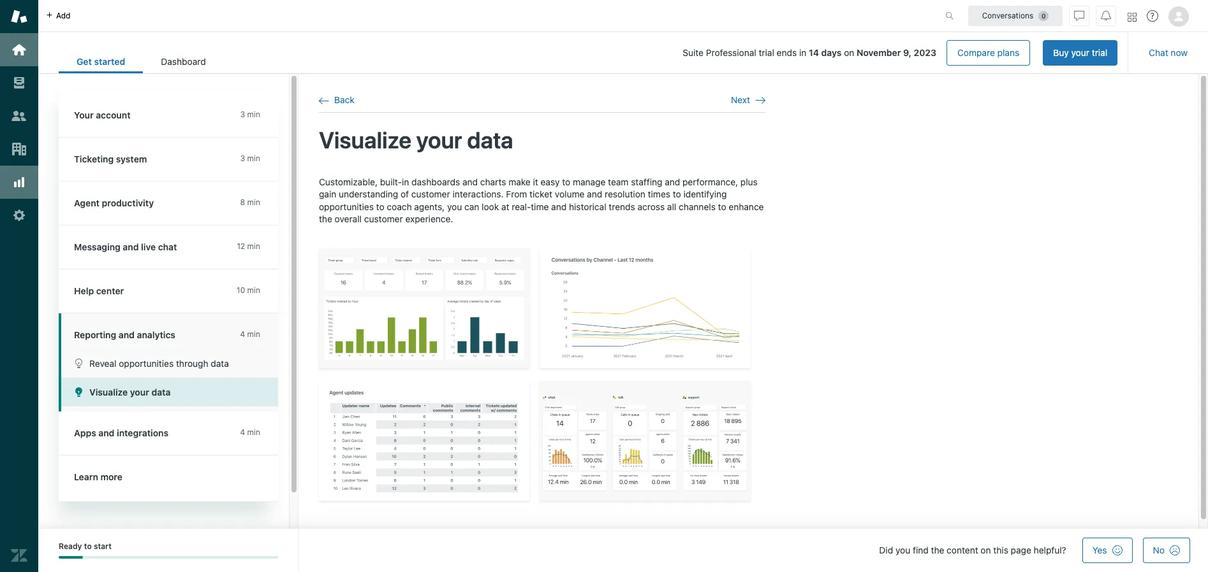 Task type: describe. For each thing, give the bounding box(es) containing it.
zendesk products image
[[1128, 12, 1137, 21]]

and left live
[[123, 242, 139, 253]]

from
[[506, 189, 527, 200]]

3 min for ticketing system
[[240, 154, 260, 163]]

gain
[[319, 189, 336, 200]]

min for messaging and live chat
[[247, 242, 260, 251]]

you inside customizable, built-in dashboards and charts make it easy to manage team staffing and performance, plus gain understanding of customer interactions. from ticket volume and resolution times to identifying opportunities to coach agents, you can look at real-time and historical trends across all channels to enhance the overall customer experience.
[[447, 201, 462, 212]]

zendesk support image
[[11, 8, 27, 25]]

to up volume
[[562, 176, 571, 187]]

make
[[509, 176, 531, 187]]

help center
[[74, 286, 124, 297]]

add button
[[38, 0, 78, 31]]

reveal
[[89, 359, 116, 369]]

dashboards
[[412, 176, 460, 187]]

14
[[809, 47, 819, 58]]

of
[[401, 189, 409, 200]]

yes button
[[1083, 538, 1133, 564]]

progress-bar progress bar
[[59, 557, 278, 560]]

plus
[[741, 176, 758, 187]]

yes
[[1093, 546, 1107, 556]]

learn
[[74, 472, 98, 483]]

can
[[465, 201, 479, 212]]

volume
[[555, 189, 585, 200]]

1 vertical spatial on
[[981, 546, 991, 556]]

get started
[[77, 56, 125, 67]]

customizable,
[[319, 176, 378, 187]]

center
[[96, 286, 124, 297]]

data inside button
[[211, 359, 229, 369]]

buy your trial button
[[1043, 40, 1118, 66]]

footer containing did you find the content on this page helpful?
[[38, 530, 1208, 573]]

button displays agent's chat status as invisible. image
[[1074, 11, 1085, 21]]

add
[[56, 11, 70, 20]]

professional
[[706, 47, 757, 58]]

section containing suite professional trial ends in
[[234, 40, 1118, 66]]

customizable, built-in dashboards and charts make it easy to manage team staffing and performance, plus gain understanding of customer interactions. from ticket volume and resolution times to identifying opportunities to coach agents, you can look at real-time and historical trends across all channels to enhance the overall customer experience.
[[319, 176, 764, 225]]

compare plans
[[958, 47, 1020, 58]]

analytics
[[137, 330, 175, 341]]

8 min
[[240, 198, 260, 207]]

min for help center
[[247, 286, 260, 295]]

staffing
[[631, 176, 663, 187]]

back
[[334, 94, 355, 105]]

chat now
[[1149, 47, 1188, 58]]

trends
[[609, 201, 635, 212]]

compare plans button
[[947, 40, 1031, 66]]

visualize your data inside content-title region
[[319, 127, 513, 154]]

ready to start
[[59, 542, 112, 552]]

support dashboard gives key insights about your ticket volumes, busiest times, and how efficiently agents solve them. image
[[319, 249, 530, 369]]

0 vertical spatial customer
[[411, 189, 450, 200]]

did you find the content on this page helpful?
[[879, 546, 1067, 556]]

min for apps and integrations
[[247, 428, 260, 438]]

visualize inside "button"
[[89, 387, 128, 398]]

min for ticketing system
[[247, 154, 260, 163]]

November 9, 2023 text field
[[857, 47, 937, 58]]

your account
[[74, 110, 131, 121]]

data inside content-title region
[[467, 127, 513, 154]]

min for agent productivity
[[247, 198, 260, 207]]

real-
[[512, 201, 531, 212]]

across
[[638, 201, 665, 212]]

zendesk image
[[11, 548, 27, 565]]

system
[[116, 154, 147, 165]]

12
[[237, 242, 245, 251]]

agent
[[74, 198, 100, 209]]

this
[[994, 546, 1009, 556]]

12 min
[[237, 242, 260, 251]]

team
[[608, 176, 629, 187]]

ends
[[777, 47, 797, 58]]

it
[[533, 176, 538, 187]]

opportunities inside button
[[119, 359, 174, 369]]

opportunities inside customizable, built-in dashboards and charts make it easy to manage team staffing and performance, plus gain understanding of customer interactions. from ticket volume and resolution times to identifying opportunities to coach agents, you can look at real-time and historical trends across all channels to enhance the overall customer experience.
[[319, 201, 374, 212]]

next button
[[731, 94, 766, 106]]

reporting image
[[11, 174, 27, 191]]

to up all
[[673, 189, 681, 200]]

to down the identifying
[[718, 201, 726, 212]]

views image
[[11, 75, 27, 91]]

ticket
[[530, 189, 553, 200]]

days
[[822, 47, 842, 58]]

reporting and analytics heading
[[59, 314, 278, 350]]

apps
[[74, 428, 96, 439]]

organizations image
[[11, 141, 27, 158]]

learn more button
[[59, 456, 276, 500]]

account
[[96, 110, 131, 121]]

chat
[[1149, 47, 1169, 58]]

chat now button
[[1139, 40, 1198, 66]]

identifying
[[684, 189, 727, 200]]

charts
[[480, 176, 506, 187]]

ticketing system
[[74, 154, 147, 165]]

channels
[[679, 201, 716, 212]]

suite
[[683, 47, 704, 58]]

get started image
[[11, 41, 27, 58]]

historical
[[569, 201, 607, 212]]

no button
[[1143, 538, 1191, 564]]

back button
[[319, 94, 355, 106]]

manage
[[573, 176, 606, 187]]

live
[[141, 242, 156, 253]]

get
[[77, 56, 92, 67]]

look
[[482, 201, 499, 212]]

ready
[[59, 542, 82, 552]]

resolution
[[605, 189, 646, 200]]

3 min for your account
[[240, 110, 260, 119]]

2023
[[914, 47, 937, 58]]

reveal opportunities through data
[[89, 359, 229, 369]]

and inside heading
[[119, 330, 135, 341]]



Task type: locate. For each thing, give the bounding box(es) containing it.
your for content-title region
[[416, 127, 462, 154]]

2 vertical spatial your
[[130, 387, 149, 398]]

1 vertical spatial 3
[[240, 154, 245, 163]]

data up charts
[[467, 127, 513, 154]]

all
[[667, 201, 676, 212]]

data right "through"
[[211, 359, 229, 369]]

and up "interactions."
[[463, 176, 478, 187]]

built-
[[380, 176, 402, 187]]

2 trial from the left
[[1092, 47, 1108, 58]]

live team dashboard gives real-time visibility across all your channels and helps you balance staffing in the moment. image
[[540, 381, 750, 501]]

1 horizontal spatial visualize your data
[[319, 127, 513, 154]]

notifications image
[[1101, 11, 1111, 21]]

understanding
[[339, 189, 398, 200]]

3 for account
[[240, 110, 245, 119]]

0 vertical spatial visualize
[[319, 127, 412, 154]]

1 horizontal spatial trial
[[1092, 47, 1108, 58]]

1 horizontal spatial on
[[981, 546, 991, 556]]

1 vertical spatial visualize your data
[[89, 387, 171, 398]]

2 horizontal spatial your
[[1072, 47, 1090, 58]]

1 vertical spatial customer
[[364, 214, 403, 225]]

content
[[947, 546, 979, 556]]

ticketing
[[74, 154, 114, 165]]

4 min for integrations
[[240, 428, 260, 438]]

10 min
[[237, 286, 260, 295]]

visualize your data button
[[61, 378, 278, 407]]

0 vertical spatial your
[[1072, 47, 1090, 58]]

trial left ends
[[759, 47, 774, 58]]

visualize your data
[[319, 127, 513, 154], [89, 387, 171, 398]]

on inside section
[[844, 47, 855, 58]]

help
[[74, 286, 94, 297]]

on right days
[[844, 47, 855, 58]]

0 vertical spatial on
[[844, 47, 855, 58]]

2 3 from the top
[[240, 154, 245, 163]]

0 vertical spatial 4 min
[[240, 330, 260, 339]]

opportunities down analytics
[[119, 359, 174, 369]]

min for reporting and analytics
[[247, 330, 260, 339]]

0 vertical spatial visualize your data
[[319, 127, 513, 154]]

0 horizontal spatial data
[[151, 387, 171, 398]]

trial inside button
[[1092, 47, 1108, 58]]

trial for professional
[[759, 47, 774, 58]]

start
[[94, 542, 112, 552]]

times
[[648, 189, 671, 200]]

your up dashboards
[[416, 127, 462, 154]]

1 vertical spatial you
[[896, 546, 911, 556]]

2 4 min from the top
[[240, 428, 260, 438]]

customers image
[[11, 108, 27, 124]]

easy
[[541, 176, 560, 187]]

interactions.
[[453, 189, 504, 200]]

messaging and live chat
[[74, 242, 177, 253]]

0 vertical spatial opportunities
[[319, 201, 374, 212]]

your inside button
[[1072, 47, 1090, 58]]

3 min from the top
[[247, 198, 260, 207]]

visualize your data up dashboards
[[319, 127, 513, 154]]

experience.
[[405, 214, 453, 225]]

through
[[176, 359, 208, 369]]

integrations
[[117, 428, 169, 439]]

your
[[74, 110, 94, 121]]

1 3 from the top
[[240, 110, 245, 119]]

0 horizontal spatial opportunities
[[119, 359, 174, 369]]

in inside section
[[799, 47, 807, 58]]

reporting
[[74, 330, 116, 341]]

5 min from the top
[[247, 286, 260, 295]]

footer
[[38, 530, 1208, 573]]

0 vertical spatial 3
[[240, 110, 245, 119]]

conversations
[[982, 11, 1034, 20]]

suite professional trial ends in 14 days on november 9, 2023
[[683, 47, 937, 58]]

1 horizontal spatial the
[[931, 546, 945, 556]]

november
[[857, 47, 901, 58]]

your right buy on the top
[[1072, 47, 1090, 58]]

enhance
[[729, 201, 764, 212]]

your inside "button"
[[130, 387, 149, 398]]

0 vertical spatial in
[[799, 47, 807, 58]]

3
[[240, 110, 245, 119], [240, 154, 245, 163]]

1 trial from the left
[[759, 47, 774, 58]]

visualize your data down reveal
[[89, 387, 171, 398]]

the right 'find'
[[931, 546, 945, 556]]

10
[[237, 286, 245, 295]]

1 horizontal spatial data
[[211, 359, 229, 369]]

2 4 from the top
[[240, 428, 245, 438]]

0 vertical spatial you
[[447, 201, 462, 212]]

opportunities up the overall
[[319, 201, 374, 212]]

customer
[[411, 189, 450, 200], [364, 214, 403, 225]]

no
[[1153, 546, 1165, 556]]

helpful?
[[1034, 546, 1067, 556]]

0 horizontal spatial customer
[[364, 214, 403, 225]]

0 horizontal spatial you
[[447, 201, 462, 212]]

0 vertical spatial the
[[319, 214, 332, 225]]

visualize
[[319, 127, 412, 154], [89, 387, 128, 398]]

tab list containing get started
[[59, 50, 224, 73]]

now
[[1171, 47, 1188, 58]]

1 vertical spatial data
[[211, 359, 229, 369]]

0 horizontal spatial on
[[844, 47, 855, 58]]

2 3 min from the top
[[240, 154, 260, 163]]

in left '14'
[[799, 47, 807, 58]]

0 horizontal spatial the
[[319, 214, 332, 225]]

overall
[[335, 214, 362, 225]]

9,
[[903, 47, 912, 58]]

main element
[[0, 0, 38, 573]]

section
[[234, 40, 1118, 66]]

find
[[913, 546, 929, 556]]

1 vertical spatial 4 min
[[240, 428, 260, 438]]

2 vertical spatial data
[[151, 387, 171, 398]]

and
[[463, 176, 478, 187], [665, 176, 680, 187], [587, 189, 602, 200], [551, 201, 567, 212], [123, 242, 139, 253], [119, 330, 135, 341], [98, 428, 115, 439]]

dashboard
[[161, 56, 206, 67]]

min for your account
[[247, 110, 260, 119]]

0 horizontal spatial trial
[[759, 47, 774, 58]]

3 min
[[240, 110, 260, 119], [240, 154, 260, 163]]

coach
[[387, 201, 412, 212]]

and down manage
[[587, 189, 602, 200]]

and down volume
[[551, 201, 567, 212]]

did
[[879, 546, 893, 556]]

started
[[94, 56, 125, 67]]

customer up agents,
[[411, 189, 450, 200]]

6 min from the top
[[247, 330, 260, 339]]

3 for system
[[240, 154, 245, 163]]

you right did
[[896, 546, 911, 556]]

data
[[467, 127, 513, 154], [211, 359, 229, 369], [151, 387, 171, 398]]

1 4 from the top
[[240, 330, 245, 339]]

1 vertical spatial the
[[931, 546, 945, 556]]

data down reveal opportunities through data
[[151, 387, 171, 398]]

1 min from the top
[[247, 110, 260, 119]]

chat
[[158, 242, 177, 253]]

trial
[[759, 47, 774, 58], [1092, 47, 1108, 58]]

your inside content-title region
[[416, 127, 462, 154]]

agents,
[[414, 201, 445, 212]]

1 vertical spatial in
[[402, 176, 409, 187]]

4 for apps and integrations
[[240, 428, 245, 438]]

to down understanding
[[376, 201, 385, 212]]

agent productivity
[[74, 198, 154, 209]]

4 min from the top
[[247, 242, 260, 251]]

0 horizontal spatial your
[[130, 387, 149, 398]]

you left can
[[447, 201, 462, 212]]

4 for reporting and analytics
[[240, 330, 245, 339]]

1 vertical spatial 4
[[240, 428, 245, 438]]

1 horizontal spatial your
[[416, 127, 462, 154]]

progress bar image
[[59, 557, 83, 560]]

0 horizontal spatial visualize your data
[[89, 387, 171, 398]]

and up times
[[665, 176, 680, 187]]

time
[[531, 201, 549, 212]]

1 vertical spatial 3 min
[[240, 154, 260, 163]]

visualize your data inside "button"
[[89, 387, 171, 398]]

apps and integrations
[[74, 428, 169, 439]]

min inside reporting and analytics heading
[[247, 330, 260, 339]]

in up of
[[402, 176, 409, 187]]

messaging
[[74, 242, 120, 253]]

in inside customizable, built-in dashboards and charts make it easy to manage team staffing and performance, plus gain understanding of customer interactions. from ticket volume and resolution times to identifying opportunities to coach agents, you can look at real-time and historical trends across all channels to enhance the overall customer experience.
[[402, 176, 409, 187]]

4 min for analytics
[[240, 330, 260, 339]]

admin image
[[11, 207, 27, 224]]

0 horizontal spatial in
[[402, 176, 409, 187]]

0 vertical spatial data
[[467, 127, 513, 154]]

1 4 min from the top
[[240, 330, 260, 339]]

1 vertical spatial your
[[416, 127, 462, 154]]

on left this
[[981, 546, 991, 556]]

0 vertical spatial 4
[[240, 330, 245, 339]]

1 vertical spatial visualize
[[89, 387, 128, 398]]

data inside "button"
[[151, 387, 171, 398]]

2 horizontal spatial data
[[467, 127, 513, 154]]

and left analytics
[[119, 330, 135, 341]]

your down reveal opportunities through data
[[130, 387, 149, 398]]

performance,
[[683, 176, 738, 187]]

and right the "apps"
[[98, 428, 115, 439]]

dashboard tab
[[143, 50, 224, 73]]

next
[[731, 94, 750, 105]]

1 3 min from the top
[[240, 110, 260, 119]]

1 horizontal spatial you
[[896, 546, 911, 556]]

2 min from the top
[[247, 154, 260, 163]]

more
[[100, 472, 122, 483]]

1 horizontal spatial opportunities
[[319, 201, 374, 212]]

visualize up customizable,
[[319, 127, 412, 154]]

the
[[319, 214, 332, 225], [931, 546, 945, 556]]

at
[[501, 201, 509, 212]]

tab list
[[59, 50, 224, 73]]

0 vertical spatial 3 min
[[240, 110, 260, 119]]

team performance charts help you understand agent performance and identify opportunities for coaching your team. image
[[319, 381, 530, 501]]

1 horizontal spatial in
[[799, 47, 807, 58]]

7 min from the top
[[247, 428, 260, 438]]

get help image
[[1147, 10, 1159, 22]]

4 min
[[240, 330, 260, 339], [240, 428, 260, 438]]

4 inside reporting and analytics heading
[[240, 330, 245, 339]]

opportunities
[[319, 201, 374, 212], [119, 359, 174, 369]]

customer down coach
[[364, 214, 403, 225]]

1 horizontal spatial visualize
[[319, 127, 412, 154]]

trial down the notifications icon
[[1092, 47, 1108, 58]]

visualize down reveal
[[89, 387, 128, 398]]

customizable, built-in dashboards and charts make it easy to manage team staffing and performance, plus gain understanding of customer interactions. from ticket volume and resolution times to identifying opportunities to coach agents, you can look at real-time and historical trends across all channels to enhance the overall customer experience. region
[[319, 176, 766, 517]]

4 min inside reporting and analytics heading
[[240, 330, 260, 339]]

reporting and analytics
[[74, 330, 175, 341]]

1 vertical spatial opportunities
[[119, 359, 174, 369]]

omnichannel reporting charts let you see all the tickets created across each channel so you can understand how customers reach you. image
[[540, 249, 750, 369]]

trial for your
[[1092, 47, 1108, 58]]

visualize inside content-title region
[[319, 127, 412, 154]]

reveal opportunities through data button
[[61, 350, 278, 378]]

content-title region
[[319, 126, 766, 155]]

your for buy your trial button
[[1072, 47, 1090, 58]]

page
[[1011, 546, 1032, 556]]

productivity
[[102, 198, 154, 209]]

1 horizontal spatial customer
[[411, 189, 450, 200]]

to left the start
[[84, 542, 92, 552]]

the inside customizable, built-in dashboards and charts make it easy to manage team staffing and performance, plus gain understanding of customer interactions. from ticket volume and resolution times to identifying opportunities to coach agents, you can look at real-time and historical trends across all channels to enhance the overall customer experience.
[[319, 214, 332, 225]]

the left the overall
[[319, 214, 332, 225]]

plans
[[998, 47, 1020, 58]]

conversations button
[[969, 5, 1063, 26]]

0 horizontal spatial visualize
[[89, 387, 128, 398]]



Task type: vqa. For each thing, say whether or not it's contained in the screenshot.
Organization
no



